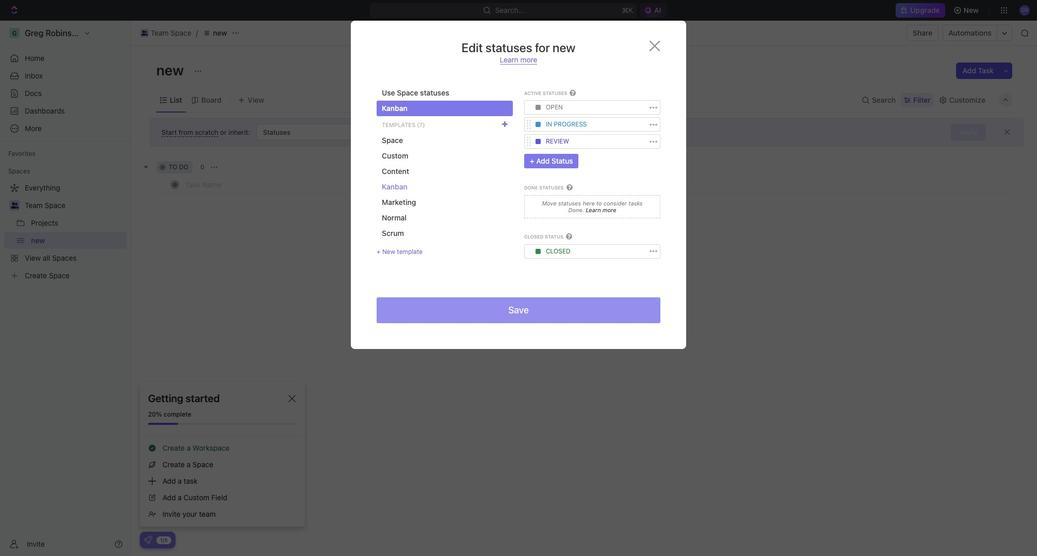 Task type: vqa. For each thing, say whether or not it's contained in the screenshot.
Board
yes



Task type: describe. For each thing, give the bounding box(es) containing it.
active
[[525, 90, 542, 96]]

user group image
[[141, 30, 148, 36]]

1 kanban from the top
[[382, 104, 408, 113]]

edit
[[462, 40, 483, 55]]

start from scratch or inherit:
[[162, 128, 250, 136]]

dropdown menu image for review
[[536, 139, 541, 144]]

templates (7)
[[382, 121, 425, 128]]

a for space
[[187, 460, 191, 469]]

1 vertical spatial learn more link
[[585, 207, 617, 214]]

user group image
[[11, 202, 18, 209]]

board link
[[199, 93, 222, 107]]

team inside "sidebar" navigation
[[25, 201, 43, 210]]

upgrade link
[[897, 3, 946, 18]]

create for create a space
[[163, 460, 185, 469]]

task
[[979, 66, 995, 75]]

automations button
[[944, 25, 998, 41]]

favorites
[[8, 150, 36, 158]]

1 vertical spatial learn
[[586, 207, 601, 214]]

invite your team
[[163, 510, 216, 518]]

team space link inside "sidebar" navigation
[[25, 197, 125, 214]]

board
[[201, 95, 222, 104]]

list
[[170, 95, 182, 104]]

space down create a workspace
[[193, 460, 213, 469]]

onboarding checklist button image
[[144, 536, 152, 544]]

statuses for edit
[[486, 40, 533, 55]]

marketing
[[382, 198, 416, 207]]

20% complete
[[148, 411, 192, 418]]

search button
[[859, 93, 900, 107]]

dashboards link
[[4, 103, 127, 119]]

a for workspace
[[187, 444, 191, 452]]

closed for closed status
[[525, 234, 544, 240]]

here
[[583, 200, 595, 206]]

review
[[546, 138, 570, 145]]

templates
[[382, 121, 416, 128]]

new inside edit statuses for new learn more
[[553, 40, 576, 55]]

status
[[545, 234, 564, 240]]

search
[[873, 95, 897, 104]]

scrum
[[382, 229, 404, 238]]

docs link
[[4, 85, 127, 102]]

add task button
[[957, 62, 1001, 79]]

save
[[509, 304, 529, 315]]

invite for invite your team
[[163, 510, 181, 518]]

tasks
[[629, 200, 643, 206]]

new inside dialog
[[383, 248, 396, 256]]

inbox link
[[4, 68, 127, 84]]

0 vertical spatial team
[[151, 28, 169, 37]]

statuses up (7)
[[420, 88, 450, 97]]

+ new template
[[377, 248, 423, 256]]

home
[[25, 54, 45, 62]]

in progress
[[546, 121, 587, 128]]

spaces
[[8, 167, 30, 175]]

20%
[[148, 411, 162, 418]]

learn more
[[585, 207, 617, 214]]

2 vertical spatial new
[[156, 61, 187, 78]]

0 horizontal spatial to
[[169, 163, 178, 171]]

+ for + new template
[[377, 248, 381, 256]]

list link
[[168, 93, 182, 107]]

create a space
[[163, 460, 213, 469]]

done statuses
[[525, 185, 564, 191]]

+ for + add status
[[530, 157, 535, 165]]

field
[[212, 493, 228, 502]]

add a task
[[163, 477, 198, 485]]

consider
[[604, 200, 628, 206]]

progress
[[554, 121, 587, 128]]

add for add task
[[963, 66, 977, 75]]

(7)
[[417, 121, 425, 128]]

dashboards
[[25, 106, 65, 115]]

docs
[[25, 89, 42, 98]]

for
[[535, 40, 550, 55]]

complete
[[164, 411, 192, 418]]

workspace
[[193, 444, 230, 452]]

closed for closed
[[546, 247, 571, 255]]

save button
[[377, 297, 661, 323]]

1 horizontal spatial more
[[603, 207, 617, 214]]

space right use
[[397, 88, 419, 97]]

open
[[546, 103, 563, 111]]

⌘k
[[622, 6, 634, 14]]

team space inside "sidebar" navigation
[[25, 201, 66, 210]]

dropdown menu image for open
[[536, 105, 541, 110]]

inbox
[[25, 71, 43, 80]]

started
[[186, 392, 220, 404]]

home link
[[4, 50, 127, 67]]

new link
[[200, 27, 230, 39]]

share
[[914, 28, 933, 37]]



Task type: locate. For each thing, give the bounding box(es) containing it.
a left task
[[178, 477, 182, 485]]

use
[[382, 88, 395, 97]]

customize
[[950, 95, 986, 104]]

new right /
[[213, 28, 227, 37]]

a up task
[[187, 460, 191, 469]]

in
[[546, 121, 553, 128]]

use space statuses
[[382, 88, 450, 97]]

0 vertical spatial to
[[169, 163, 178, 171]]

0 horizontal spatial team space
[[25, 201, 66, 210]]

edit statuses for new learn more
[[462, 40, 576, 64]]

1 vertical spatial to
[[597, 200, 602, 206]]

1 vertical spatial more
[[603, 207, 617, 214]]

a down the add a task on the bottom of page
[[178, 493, 182, 502]]

add for add a task
[[163, 477, 176, 485]]

scratch
[[195, 128, 219, 136]]

1 vertical spatial invite
[[27, 539, 45, 548]]

statuses inside edit statuses for new learn more
[[486, 40, 533, 55]]

statuses up done.
[[559, 200, 582, 206]]

1 horizontal spatial learn
[[586, 207, 601, 214]]

space down templates
[[382, 136, 403, 145]]

add inside edit statuses for new dialog
[[537, 157, 550, 165]]

statuses
[[486, 40, 533, 55], [420, 88, 450, 97], [543, 90, 568, 96], [540, 185, 564, 191], [559, 200, 582, 206]]

closed
[[525, 234, 544, 240], [546, 247, 571, 255]]

0 vertical spatial invite
[[163, 510, 181, 518]]

to inside move statuses here to consider tasks done.
[[597, 200, 602, 206]]

0 vertical spatial team space
[[151, 28, 192, 37]]

1 vertical spatial dropdown menu image
[[536, 139, 541, 144]]

create
[[163, 444, 185, 452], [163, 460, 185, 469]]

2 dropdown menu image from the top
[[536, 139, 541, 144]]

to
[[169, 163, 178, 171], [597, 200, 602, 206]]

1 vertical spatial kanban
[[382, 182, 408, 191]]

space right user group icon
[[45, 201, 66, 210]]

custom down task
[[184, 493, 210, 502]]

search...
[[495, 6, 525, 14]]

0 vertical spatial team space link
[[138, 27, 194, 39]]

0 vertical spatial closed
[[525, 234, 544, 240]]

onboarding checklist button element
[[144, 536, 152, 544]]

favorites button
[[4, 148, 40, 160]]

2 kanban from the top
[[382, 182, 408, 191]]

0 vertical spatial learn more link
[[500, 55, 538, 65]]

0 horizontal spatial learn more link
[[500, 55, 538, 65]]

new inside new link
[[213, 28, 227, 37]]

add inside button
[[963, 66, 977, 75]]

invite for invite
[[27, 539, 45, 548]]

team
[[199, 510, 216, 518]]

a for task
[[178, 477, 182, 485]]

2 horizontal spatial new
[[553, 40, 576, 55]]

close image
[[289, 395, 296, 402]]

0 vertical spatial more
[[521, 55, 538, 64]]

do
[[179, 163, 189, 171]]

0 vertical spatial dropdown menu image
[[536, 105, 541, 110]]

new right for
[[553, 40, 576, 55]]

a for custom
[[178, 493, 182, 502]]

dropdown menu image
[[536, 105, 541, 110], [536, 139, 541, 144]]

kanban down use
[[382, 104, 408, 113]]

kanban
[[382, 104, 408, 113], [382, 182, 408, 191]]

statuses inside move statuses here to consider tasks done.
[[559, 200, 582, 206]]

move statuses here to consider tasks done.
[[543, 200, 643, 214]]

Task Name text field
[[185, 176, 487, 193]]

1 vertical spatial team space
[[25, 201, 66, 210]]

new button
[[950, 2, 986, 19]]

1 vertical spatial team space link
[[25, 197, 125, 214]]

dropdown menu image down dropdown menu image
[[536, 139, 541, 144]]

learn more link down here
[[585, 207, 617, 214]]

0 horizontal spatial closed
[[525, 234, 544, 240]]

0 horizontal spatial new
[[383, 248, 396, 256]]

+ add status
[[530, 157, 573, 165]]

1 horizontal spatial learn more link
[[585, 207, 617, 214]]

more
[[521, 55, 538, 64], [603, 207, 617, 214]]

customize button
[[937, 93, 989, 107]]

1 vertical spatial custom
[[184, 493, 210, 502]]

1 create from the top
[[163, 444, 185, 452]]

add
[[963, 66, 977, 75], [537, 157, 550, 165], [163, 477, 176, 485], [163, 493, 176, 502]]

sidebar navigation
[[0, 21, 132, 556]]

0
[[200, 163, 204, 171]]

learn more link
[[500, 55, 538, 65], [585, 207, 617, 214]]

0 vertical spatial learn
[[500, 55, 519, 64]]

1 horizontal spatial team space link
[[138, 27, 194, 39]]

closed left status
[[525, 234, 544, 240]]

0 horizontal spatial more
[[521, 55, 538, 64]]

inherit:
[[229, 128, 250, 136]]

0 horizontal spatial learn
[[500, 55, 519, 64]]

0 horizontal spatial custom
[[184, 493, 210, 502]]

closed down status
[[546, 247, 571, 255]]

1 vertical spatial closed
[[546, 247, 571, 255]]

0 horizontal spatial invite
[[27, 539, 45, 548]]

more down consider
[[603, 207, 617, 214]]

team right user group icon
[[25, 201, 43, 210]]

team space
[[151, 28, 192, 37], [25, 201, 66, 210]]

normal
[[382, 213, 407, 222]]

share button
[[907, 25, 940, 41]]

task
[[184, 477, 198, 485]]

custom
[[382, 151, 409, 160], [184, 493, 210, 502]]

0 horizontal spatial new
[[156, 61, 187, 78]]

0 vertical spatial new
[[964, 6, 980, 14]]

new
[[213, 28, 227, 37], [553, 40, 576, 55], [156, 61, 187, 78]]

learn down search...
[[500, 55, 519, 64]]

move
[[543, 200, 557, 206]]

new up automations
[[964, 6, 980, 14]]

upgrade
[[911, 6, 941, 14]]

+
[[530, 157, 535, 165], [377, 248, 381, 256]]

done
[[525, 185, 538, 191]]

a
[[187, 444, 191, 452], [187, 460, 191, 469], [178, 477, 182, 485], [178, 493, 182, 502]]

new up list
[[156, 61, 187, 78]]

statuses for done
[[540, 185, 564, 191]]

1 horizontal spatial new
[[964, 6, 980, 14]]

create up the add a task on the bottom of page
[[163, 460, 185, 469]]

0 vertical spatial custom
[[382, 151, 409, 160]]

0 horizontal spatial team
[[25, 201, 43, 210]]

space inside "sidebar" navigation
[[45, 201, 66, 210]]

1 horizontal spatial to
[[597, 200, 602, 206]]

1 vertical spatial team
[[25, 201, 43, 210]]

dropdown menu image
[[536, 122, 541, 127]]

or
[[220, 128, 227, 136]]

statuses for move
[[559, 200, 582, 206]]

1 horizontal spatial closed
[[546, 247, 571, 255]]

to up the learn more
[[597, 200, 602, 206]]

1 vertical spatial new
[[553, 40, 576, 55]]

space
[[171, 28, 192, 37], [397, 88, 419, 97], [382, 136, 403, 145], [45, 201, 66, 210], [193, 460, 213, 469]]

status
[[552, 157, 573, 165]]

more down for
[[521, 55, 538, 64]]

to do
[[169, 163, 189, 171]]

dropdown menu image down "active"
[[536, 105, 541, 110]]

content
[[382, 167, 410, 176]]

to left do
[[169, 163, 178, 171]]

getting started
[[148, 392, 220, 404]]

statuses up move
[[540, 185, 564, 191]]

getting
[[148, 392, 183, 404]]

team space right user group icon
[[25, 201, 66, 210]]

edit statuses for new dialog
[[351, 21, 687, 349]]

0 vertical spatial kanban
[[382, 104, 408, 113]]

add task
[[963, 66, 995, 75]]

custom inside edit statuses for new dialog
[[382, 151, 409, 160]]

1 dropdown menu image from the top
[[536, 105, 541, 110]]

template
[[397, 248, 423, 256]]

custom up content
[[382, 151, 409, 160]]

new down scrum
[[383, 248, 396, 256]]

add for add a custom field
[[163, 493, 176, 502]]

1 vertical spatial new
[[383, 248, 396, 256]]

your
[[183, 510, 197, 518]]

learn more link down for
[[500, 55, 538, 65]]

from
[[179, 128, 193, 136]]

0 vertical spatial new
[[213, 28, 227, 37]]

1 horizontal spatial +
[[530, 157, 535, 165]]

create up create a space
[[163, 444, 185, 452]]

start
[[162, 128, 177, 136]]

1 horizontal spatial new
[[213, 28, 227, 37]]

1 horizontal spatial team
[[151, 28, 169, 37]]

automations
[[949, 28, 993, 37]]

statuses for active
[[543, 90, 568, 96]]

statuses left for
[[486, 40, 533, 55]]

add a custom field
[[163, 493, 228, 502]]

0 horizontal spatial +
[[377, 248, 381, 256]]

space left /
[[171, 28, 192, 37]]

+ left template
[[377, 248, 381, 256]]

learn down here
[[586, 207, 601, 214]]

1 horizontal spatial invite
[[163, 510, 181, 518]]

statuses up open
[[543, 90, 568, 96]]

kanban down content
[[382, 182, 408, 191]]

0 horizontal spatial team space link
[[25, 197, 125, 214]]

done.
[[569, 207, 585, 214]]

create for create a workspace
[[163, 444, 185, 452]]

+ up done
[[530, 157, 535, 165]]

2 create from the top
[[163, 460, 185, 469]]

closed status
[[525, 234, 564, 240]]

team right user group image
[[151, 28, 169, 37]]

0 vertical spatial create
[[163, 444, 185, 452]]

0 vertical spatial +
[[530, 157, 535, 165]]

/
[[196, 28, 198, 37]]

active statuses
[[525, 90, 568, 96]]

a up create a space
[[187, 444, 191, 452]]

new inside button
[[964, 6, 980, 14]]

team space left /
[[151, 28, 192, 37]]

start from scratch link
[[162, 128, 219, 137]]

more inside edit statuses for new learn more
[[521, 55, 538, 64]]

team
[[151, 28, 169, 37], [25, 201, 43, 210]]

1 horizontal spatial team space
[[151, 28, 192, 37]]

1 vertical spatial create
[[163, 460, 185, 469]]

1 vertical spatial +
[[377, 248, 381, 256]]

create a workspace
[[163, 444, 230, 452]]

invite inside "sidebar" navigation
[[27, 539, 45, 548]]

1/5
[[160, 537, 168, 543]]

1 horizontal spatial custom
[[382, 151, 409, 160]]

learn inside edit statuses for new learn more
[[500, 55, 519, 64]]



